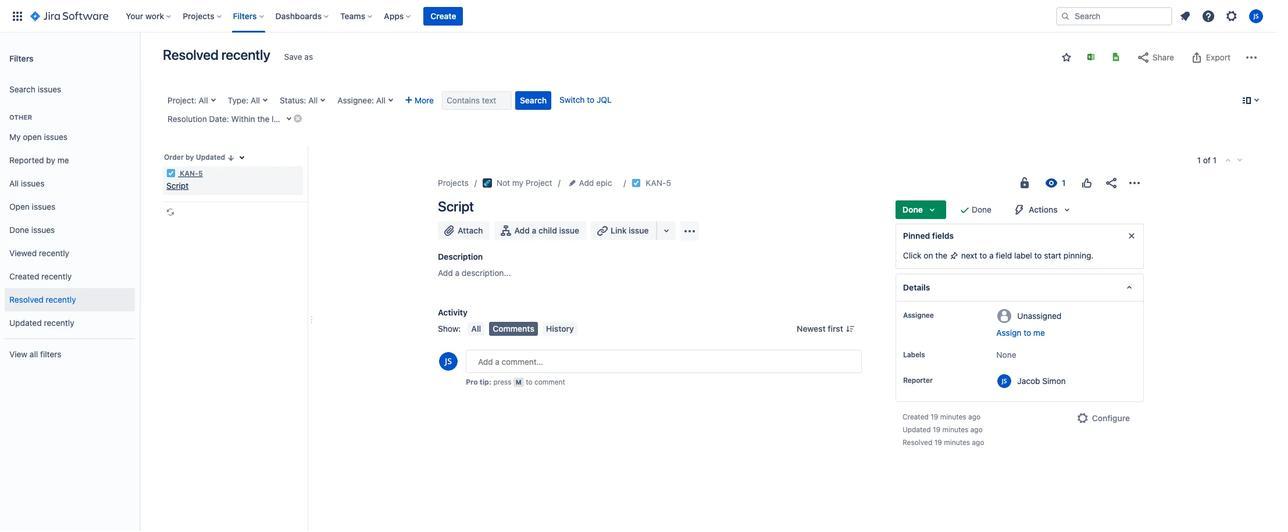 Task type: vqa. For each thing, say whether or not it's contained in the screenshot.
"KAN-" inside KAN-5 link
yes



Task type: locate. For each thing, give the bounding box(es) containing it.
0 vertical spatial 19
[[931, 413, 939, 422]]

2 vertical spatial 19
[[935, 439, 942, 447]]

your
[[126, 11, 143, 21]]

0 horizontal spatial resolved
[[9, 295, 44, 305]]

0 vertical spatial resolved
[[163, 47, 219, 63]]

1 vertical spatial ago
[[971, 426, 983, 435]]

copy link to issue image
[[669, 178, 678, 187]]

simon
[[1043, 376, 1066, 386]]

view all filters
[[9, 349, 61, 359]]

resolved inside other 'group'
[[9, 295, 44, 305]]

the right on in the right top of the page
[[936, 251, 948, 261]]

to for me
[[1024, 328, 1032, 338]]

to for jql
[[587, 95, 595, 105]]

done down open on the top left
[[9, 225, 29, 235]]

banner
[[0, 0, 1277, 33]]

2 vertical spatial resolved
[[903, 439, 933, 447]]

all right project:
[[199, 95, 208, 105]]

kan-5 down order by updated
[[178, 169, 203, 178]]

0 vertical spatial projects
[[183, 11, 214, 21]]

all for project: all
[[199, 95, 208, 105]]

all for assignee: all
[[376, 95, 386, 105]]

done inside done issues link
[[9, 225, 29, 235]]

add left epic
[[579, 178, 594, 188]]

recently for viewed recently link
[[39, 248, 69, 258]]

2 horizontal spatial updated
[[903, 426, 931, 435]]

issue inside add a child issue button
[[559, 226, 579, 236]]

add inside popup button
[[579, 178, 594, 188]]

resolved recently inside other 'group'
[[9, 295, 76, 305]]

1 left remove criteria icon
[[287, 114, 291, 124]]

2 vertical spatial ago
[[972, 439, 985, 447]]

1 vertical spatial created
[[903, 413, 929, 422]]

0 horizontal spatial done
[[9, 225, 29, 235]]

add a child issue button
[[495, 222, 586, 240]]

1 horizontal spatial the
[[936, 251, 948, 261]]

share image
[[1105, 176, 1119, 190]]

0 vertical spatial me
[[57, 155, 69, 165]]

add epic
[[579, 178, 612, 188]]

1 horizontal spatial add
[[515, 226, 530, 236]]

1 vertical spatial script
[[438, 198, 474, 215]]

by right order
[[186, 153, 194, 162]]

recently down the created recently link
[[46, 295, 76, 305]]

pro tip: press m to comment
[[466, 378, 565, 387]]

kan-
[[180, 169, 198, 178], [646, 178, 666, 188]]

Search issues using keywords text field
[[442, 91, 512, 110]]

done
[[903, 205, 923, 215], [972, 205, 992, 215], [9, 225, 29, 235]]

created 19 minutes ago updated 19 minutes ago resolved 19 minutes ago
[[903, 413, 985, 447]]

assignee pin to top. only you can see pinned fields. image
[[936, 311, 946, 321]]

updated down the reporter
[[903, 426, 931, 435]]

1 vertical spatial minutes
[[943, 426, 969, 435]]

a left field
[[990, 251, 994, 261]]

next to a field label to start pinning.
[[959, 251, 1094, 261]]

by for order
[[186, 153, 194, 162]]

kan- left copy link to issue icon
[[646, 178, 666, 188]]

menu bar containing all
[[466, 322, 580, 336]]

0 horizontal spatial search
[[9, 84, 35, 94]]

notifications image
[[1179, 9, 1193, 23]]

projects inside popup button
[[183, 11, 214, 21]]

assignee
[[903, 311, 934, 320]]

0 vertical spatial filters
[[233, 11, 257, 21]]

history button
[[543, 322, 578, 336]]

issue
[[559, 226, 579, 236], [629, 226, 649, 236]]

me
[[57, 155, 69, 165], [1034, 328, 1045, 338]]

to right next
[[980, 251, 987, 261]]

status: all
[[280, 95, 318, 105]]

0 horizontal spatial projects
[[183, 11, 214, 21]]

other group
[[5, 101, 135, 339]]

search inside button
[[520, 95, 547, 105]]

jacob
[[1018, 376, 1040, 386]]

my open issues link
[[5, 126, 135, 149]]

1 vertical spatial resolved
[[9, 295, 44, 305]]

all right status: in the top left of the page
[[308, 95, 318, 105]]

1 horizontal spatial 1
[[1198, 155, 1201, 165]]

pinning.
[[1064, 251, 1094, 261]]

not available - this is the last issue image
[[1236, 156, 1245, 165]]

activity
[[438, 308, 468, 318]]

0 horizontal spatial by
[[46, 155, 55, 165]]

tip:
[[480, 378, 492, 387]]

0 vertical spatial updated
[[196, 153, 225, 162]]

date:
[[209, 114, 229, 124]]

19
[[931, 413, 939, 422], [933, 426, 941, 435], [935, 439, 942, 447]]

1 horizontal spatial a
[[532, 226, 537, 236]]

all right assignee:
[[376, 95, 386, 105]]

task image
[[632, 179, 641, 188]]

order by updated
[[164, 153, 225, 162]]

2 vertical spatial updated
[[903, 426, 931, 435]]

0 horizontal spatial 1
[[287, 114, 291, 124]]

0 horizontal spatial add
[[438, 268, 453, 278]]

viewed
[[9, 248, 37, 258]]

0 horizontal spatial filters
[[9, 53, 34, 63]]

filters up search issues
[[9, 53, 34, 63]]

0 horizontal spatial updated
[[9, 318, 42, 328]]

1 horizontal spatial projects
[[438, 178, 469, 188]]

issue right child
[[559, 226, 579, 236]]

share
[[1153, 52, 1175, 62]]

0 horizontal spatial resolved recently
[[9, 295, 76, 305]]

0 horizontal spatial issue
[[559, 226, 579, 236]]

2 horizontal spatial a
[[990, 251, 994, 261]]

kan- down order by updated
[[180, 169, 198, 178]]

0 horizontal spatial a
[[455, 268, 460, 278]]

jira software image
[[30, 9, 108, 23], [30, 9, 108, 23]]

field
[[996, 251, 1012, 261]]

0 vertical spatial resolved recently
[[163, 47, 270, 63]]

1 horizontal spatial script
[[438, 198, 474, 215]]

add down the description
[[438, 268, 453, 278]]

me down unassigned
[[1034, 328, 1045, 338]]

open in google sheets image
[[1112, 52, 1121, 62]]

by inside other 'group'
[[46, 155, 55, 165]]

recently up created recently
[[39, 248, 69, 258]]

me down my open issues link
[[57, 155, 69, 165]]

a for child
[[532, 226, 537, 236]]

2 horizontal spatial add
[[579, 178, 594, 188]]

issues right open on the top left
[[32, 202, 55, 212]]

done inside done dropdown button
[[903, 205, 923, 215]]

0 vertical spatial script
[[166, 181, 189, 191]]

search
[[9, 84, 35, 94], [520, 95, 547, 105]]

search button
[[515, 91, 552, 110]]

click on the
[[903, 251, 950, 261]]

2 issue from the left
[[629, 226, 649, 236]]

updated
[[196, 153, 225, 162], [9, 318, 42, 328], [903, 426, 931, 435]]

assignee: all
[[338, 95, 386, 105]]

issue right 'link'
[[629, 226, 649, 236]]

add epic button
[[566, 176, 616, 190]]

search left the switch
[[520, 95, 547, 105]]

2 vertical spatial a
[[455, 268, 460, 278]]

project
[[526, 178, 552, 188]]

kan-5 right task icon
[[646, 178, 671, 188]]

1 horizontal spatial done
[[903, 205, 923, 215]]

updated right order
[[196, 153, 225, 162]]

filters
[[233, 11, 257, 21], [9, 53, 34, 63]]

updated up view
[[9, 318, 42, 328]]

0 horizontal spatial the
[[257, 114, 270, 124]]

the
[[257, 114, 270, 124], [936, 251, 948, 261]]

save
[[284, 52, 302, 62]]

1 vertical spatial updated
[[9, 318, 42, 328]]

issues
[[38, 84, 61, 94], [44, 132, 68, 142], [21, 178, 44, 188], [32, 202, 55, 212], [31, 225, 55, 235]]

resolved inside the created 19 minutes ago updated 19 minutes ago resolved 19 minutes ago
[[903, 439, 933, 447]]

to right assign
[[1024, 328, 1032, 338]]

created down viewed
[[9, 271, 39, 281]]

resolution
[[168, 114, 207, 124]]

by
[[186, 153, 194, 162], [46, 155, 55, 165]]

2 horizontal spatial resolved
[[903, 439, 933, 447]]

press
[[494, 378, 512, 387]]

teams
[[340, 11, 365, 21]]

done up pinned
[[903, 205, 923, 215]]

1 horizontal spatial filters
[[233, 11, 257, 21]]

click
[[903, 251, 922, 261]]

1 right of at the top right of the page
[[1213, 155, 1217, 165]]

0 horizontal spatial kan-5
[[178, 169, 203, 178]]

search up the 'other'
[[9, 84, 35, 94]]

unassigned
[[1018, 311, 1062, 321]]

1 horizontal spatial 5
[[666, 178, 671, 188]]

0 vertical spatial search
[[9, 84, 35, 94]]

share link
[[1131, 48, 1180, 67]]

filters right the projects popup button
[[233, 11, 257, 21]]

export button
[[1184, 48, 1237, 67]]

primary element
[[7, 0, 1056, 32]]

add left child
[[515, 226, 530, 236]]

issues up viewed recently
[[31, 225, 55, 235]]

switch
[[560, 95, 585, 105]]

start
[[1044, 251, 1062, 261]]

to left jql
[[587, 95, 595, 105]]

2 vertical spatial add
[[438, 268, 453, 278]]

me for assign to me
[[1034, 328, 1045, 338]]

actions button
[[1006, 201, 1081, 219]]

link
[[611, 226, 627, 236]]

1 vertical spatial me
[[1034, 328, 1045, 338]]

created inside the created 19 minutes ago updated 19 minutes ago resolved 19 minutes ago
[[903, 413, 929, 422]]

add inside button
[[515, 226, 530, 236]]

1 horizontal spatial issue
[[629, 226, 649, 236]]

5 down order by updated link
[[198, 169, 203, 178]]

by right reported
[[46, 155, 55, 165]]

1 horizontal spatial updated
[[196, 153, 225, 162]]

updated inside order by updated link
[[196, 153, 225, 162]]

resolved recently down the projects popup button
[[163, 47, 270, 63]]

task image
[[166, 169, 176, 178]]

0 vertical spatial add
[[579, 178, 594, 188]]

recently down resolved recently link
[[44, 318, 74, 328]]

a inside button
[[532, 226, 537, 236]]

to inside assign to me button
[[1024, 328, 1032, 338]]

recently down viewed recently link
[[41, 271, 72, 281]]

0 horizontal spatial created
[[9, 271, 39, 281]]

1 issue from the left
[[559, 226, 579, 236]]

switch to jql
[[560, 95, 612, 105]]

1 vertical spatial projects
[[438, 178, 469, 188]]

a left child
[[532, 226, 537, 236]]

add app image
[[683, 224, 697, 238]]

m
[[516, 379, 522, 386]]

1 vertical spatial filters
[[9, 53, 34, 63]]

0 horizontal spatial me
[[57, 155, 69, 165]]

1 horizontal spatial created
[[903, 413, 929, 422]]

project:
[[168, 95, 196, 105]]

remove criteria image
[[293, 114, 303, 123]]

projects
[[183, 11, 214, 21], [438, 178, 469, 188]]

projects left not my project image
[[438, 178, 469, 188]]

small image right order by updated
[[226, 154, 236, 163]]

projects link
[[438, 176, 469, 190]]

1 left of at the top right of the page
[[1198, 155, 1201, 165]]

Add a comment… field
[[466, 350, 862, 373]]

pinned fields
[[903, 231, 954, 241]]

switch to jql link
[[560, 95, 612, 105]]

the left last
[[257, 114, 270, 124]]

created for created 19 minutes ago updated 19 minutes ago resolved 19 minutes ago
[[903, 413, 929, 422]]

1 vertical spatial add
[[515, 226, 530, 236]]

done image
[[958, 203, 972, 217]]

created down the reporter
[[903, 413, 929, 422]]

1 vertical spatial small image
[[226, 154, 236, 163]]

1 vertical spatial resolved recently
[[9, 295, 76, 305]]

menu bar
[[466, 322, 580, 336]]

1 horizontal spatial resolved recently
[[163, 47, 270, 63]]

0 horizontal spatial small image
[[226, 154, 236, 163]]

attach
[[458, 226, 483, 236]]

script down projects link
[[438, 198, 474, 215]]

created
[[9, 271, 39, 281], [903, 413, 929, 422]]

apps button
[[381, 7, 416, 25]]

details element
[[896, 274, 1144, 302]]

type: all
[[228, 95, 260, 105]]

help image
[[1202, 9, 1216, 23]]

0 horizontal spatial script
[[166, 181, 189, 191]]

issues up my open issues
[[38, 84, 61, 94]]

created inside other 'group'
[[9, 271, 39, 281]]

all
[[30, 349, 38, 359]]

issues inside 'link'
[[32, 202, 55, 212]]

all right show:
[[471, 324, 481, 334]]

small image left open in microsoft excel image
[[1062, 53, 1072, 62]]

script down task image
[[166, 181, 189, 191]]

1 horizontal spatial by
[[186, 153, 194, 162]]

0 vertical spatial a
[[532, 226, 537, 236]]

recently down filters popup button
[[221, 47, 270, 63]]

link web pages and more image
[[659, 224, 673, 238]]

all up open on the top left
[[9, 178, 19, 188]]

resolved recently up updated recently
[[9, 295, 76, 305]]

to
[[587, 95, 595, 105], [980, 251, 987, 261], [1035, 251, 1042, 261], [1024, 328, 1032, 338], [526, 378, 533, 387]]

updated recently
[[9, 318, 74, 328]]

issues up open issues
[[21, 178, 44, 188]]

apps
[[384, 11, 404, 21]]

reported by me
[[9, 155, 69, 165]]

vote options: no one has voted for this issue yet. image
[[1080, 176, 1094, 190]]

small image
[[1062, 53, 1072, 62], [226, 154, 236, 163]]

assign
[[997, 328, 1022, 338]]

done button
[[896, 201, 946, 219]]

view all filters link
[[5, 343, 135, 366]]

issue inside link issue button
[[629, 226, 649, 236]]

1 vertical spatial search
[[520, 95, 547, 105]]

of
[[1204, 155, 1211, 165]]

me inside reported by me link
[[57, 155, 69, 165]]

projects right work
[[183, 11, 214, 21]]

not my project
[[497, 178, 552, 188]]

minutes
[[941, 413, 967, 422], [943, 426, 969, 435], [944, 439, 970, 447]]

0 vertical spatial created
[[9, 271, 39, 281]]

not
[[497, 178, 510, 188]]

1 horizontal spatial me
[[1034, 328, 1045, 338]]

done up next
[[972, 205, 992, 215]]

me inside assign to me button
[[1034, 328, 1045, 338]]

all
[[199, 95, 208, 105], [251, 95, 260, 105], [308, 95, 318, 105], [376, 95, 386, 105], [9, 178, 19, 188], [471, 324, 481, 334]]

projects for the projects popup button
[[183, 11, 214, 21]]

5 right task icon
[[666, 178, 671, 188]]

jacob simon
[[1018, 376, 1066, 386]]

1 vertical spatial 19
[[933, 426, 941, 435]]

to left start
[[1035, 251, 1042, 261]]

1 horizontal spatial search
[[520, 95, 547, 105]]

profile image of jacob simon image
[[439, 353, 458, 371]]

all right type:
[[251, 95, 260, 105]]

Search field
[[1056, 7, 1173, 25]]

your profile and settings image
[[1250, 9, 1264, 23]]

1 horizontal spatial small image
[[1062, 53, 1072, 62]]

5
[[198, 169, 203, 178], [666, 178, 671, 188]]

a down the description
[[455, 268, 460, 278]]



Task type: describe. For each thing, give the bounding box(es) containing it.
last
[[272, 114, 285, 124]]

to right m
[[526, 378, 533, 387]]

your work
[[126, 11, 164, 21]]

all for status: all
[[308, 95, 318, 105]]

filters button
[[230, 7, 269, 25]]

jql
[[597, 95, 612, 105]]

reported
[[9, 155, 44, 165]]

open
[[23, 132, 42, 142]]

all issues link
[[5, 172, 135, 195]]

done issues
[[9, 225, 55, 235]]

updated inside the created 19 minutes ago updated 19 minutes ago resolved 19 minutes ago
[[903, 426, 931, 435]]

create
[[431, 11, 456, 21]]

all inside other 'group'
[[9, 178, 19, 188]]

hide message image
[[1125, 229, 1139, 243]]

labels
[[903, 351, 925, 360]]

recently for resolved recently link
[[46, 295, 76, 305]]

within
[[231, 114, 255, 124]]

show:
[[438, 324, 461, 334]]

viewed recently link
[[5, 242, 135, 265]]

assign to me
[[997, 328, 1045, 338]]

0 vertical spatial small image
[[1062, 53, 1072, 62]]

recently for 'updated recently' link
[[44, 318, 74, 328]]

description
[[438, 252, 483, 262]]

details
[[903, 283, 930, 293]]

recently for the created recently link
[[41, 271, 72, 281]]

status:
[[280, 95, 306, 105]]

kan-5 link
[[646, 176, 671, 190]]

epic
[[596, 178, 612, 188]]

reported by me link
[[5, 149, 135, 172]]

a for description...
[[455, 268, 460, 278]]

view
[[9, 349, 27, 359]]

create button
[[424, 7, 463, 25]]

child
[[539, 226, 557, 236]]

add for add a description...
[[438, 268, 453, 278]]

open issues link
[[5, 195, 135, 219]]

actions image
[[1128, 176, 1142, 190]]

newest first
[[797, 324, 843, 334]]

link issue button
[[591, 222, 657, 240]]

sidebar navigation image
[[127, 47, 152, 70]]

order
[[164, 153, 184, 162]]

0 vertical spatial the
[[257, 114, 270, 124]]

appswitcher icon image
[[10, 9, 24, 23]]

issues right open
[[44, 132, 68, 142]]

1 vertical spatial a
[[990, 251, 994, 261]]

issues for open issues
[[32, 202, 55, 212]]

next
[[961, 251, 978, 261]]

resolution date: within the last 1 week
[[168, 114, 313, 124]]

newest first image
[[846, 325, 855, 334]]

add for add a child issue
[[515, 226, 530, 236]]

1 horizontal spatial resolved
[[163, 47, 219, 63]]

other
[[9, 113, 32, 121]]

0 vertical spatial minutes
[[941, 413, 967, 422]]

not my project link
[[483, 176, 552, 190]]

no restrictions image
[[1018, 176, 1032, 190]]

search for search
[[520, 95, 547, 105]]

open issues
[[9, 202, 55, 212]]

0 vertical spatial ago
[[969, 413, 981, 422]]

week
[[293, 114, 313, 124]]

add a child issue
[[515, 226, 579, 236]]

my
[[512, 178, 524, 188]]

your work button
[[122, 7, 176, 25]]

type:
[[228, 95, 249, 105]]

configure
[[1092, 414, 1130, 424]]

filters
[[40, 349, 61, 359]]

updated inside 'updated recently' link
[[9, 318, 42, 328]]

1 horizontal spatial kan-
[[646, 178, 666, 188]]

dashboards button
[[272, 7, 333, 25]]

all inside button
[[471, 324, 481, 334]]

newest
[[797, 324, 826, 334]]

1 vertical spatial the
[[936, 251, 948, 261]]

open in microsoft excel image
[[1087, 52, 1096, 62]]

dashboards
[[275, 11, 322, 21]]

issues for search issues
[[38, 84, 61, 94]]

more button
[[401, 91, 439, 110]]

newest first button
[[790, 322, 862, 336]]

pro
[[466, 378, 478, 387]]

work
[[145, 11, 164, 21]]

by for reported
[[46, 155, 55, 165]]

2 vertical spatial minutes
[[944, 439, 970, 447]]

attach button
[[438, 222, 490, 240]]

issues for done issues
[[31, 225, 55, 235]]

assign to me button
[[997, 328, 1132, 339]]

2 horizontal spatial 1
[[1213, 155, 1217, 165]]

on
[[924, 251, 933, 261]]

pinned
[[903, 231, 930, 241]]

updated recently link
[[5, 312, 135, 335]]

me for reported by me
[[57, 155, 69, 165]]

1 of 1
[[1198, 155, 1217, 165]]

comment
[[535, 378, 565, 387]]

my
[[9, 132, 21, 142]]

0 horizontal spatial kan-
[[180, 169, 198, 178]]

settings image
[[1225, 9, 1239, 23]]

search issues
[[9, 84, 61, 94]]

created for created recently
[[9, 271, 39, 281]]

banner containing your work
[[0, 0, 1277, 33]]

configure link
[[1069, 410, 1137, 428]]

export
[[1206, 52, 1231, 62]]

more
[[415, 95, 434, 105]]

projects for projects link
[[438, 178, 469, 188]]

search image
[[1061, 11, 1070, 21]]

reporter pin to top. only you can see pinned fields. image
[[935, 376, 945, 386]]

done issues link
[[5, 219, 135, 242]]

not available - this is the first issue image
[[1224, 156, 1233, 166]]

add a description...
[[438, 268, 511, 278]]

not my project image
[[483, 179, 492, 188]]

none
[[997, 350, 1017, 360]]

2 horizontal spatial done
[[972, 205, 992, 215]]

actions
[[1029, 205, 1058, 215]]

to for a
[[980, 251, 987, 261]]

issues for all issues
[[21, 178, 44, 188]]

project: all
[[168, 95, 208, 105]]

add for add epic
[[579, 178, 594, 188]]

small image inside order by updated link
[[226, 154, 236, 163]]

search for search issues
[[9, 84, 35, 94]]

fields
[[932, 231, 954, 241]]

filters inside popup button
[[233, 11, 257, 21]]

teams button
[[337, 7, 377, 25]]

1 horizontal spatial kan-5
[[646, 178, 671, 188]]

order by updated link
[[163, 150, 237, 164]]

all for type: all
[[251, 95, 260, 105]]

0 horizontal spatial 5
[[198, 169, 203, 178]]

all issues
[[9, 178, 44, 188]]



